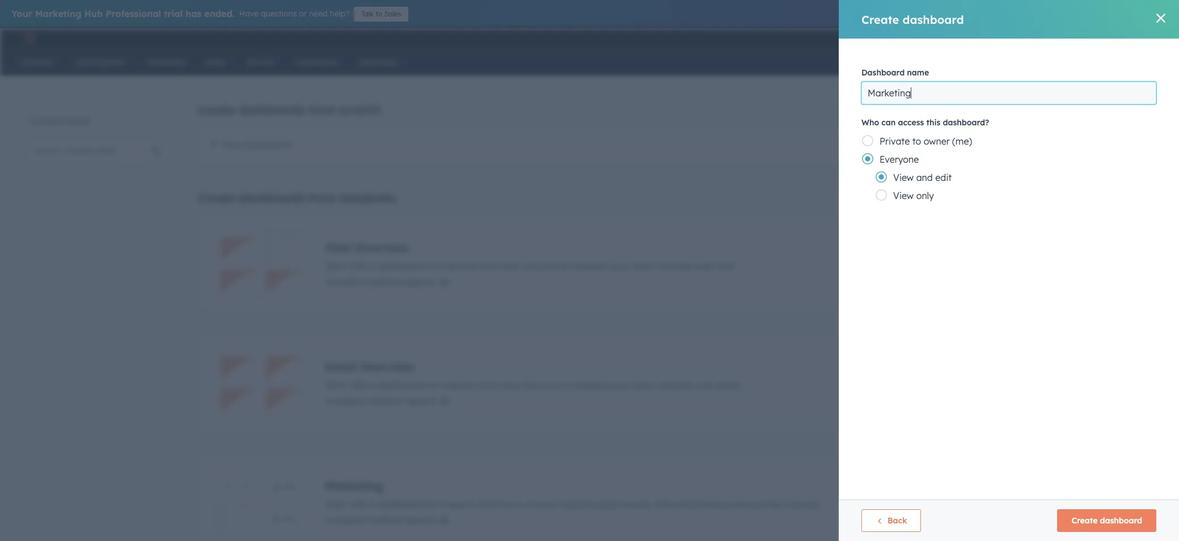 Task type: locate. For each thing, give the bounding box(es) containing it.
receives
[[657, 260, 692, 271], [657, 379, 692, 391]]

0 vertical spatial includes
[[325, 276, 361, 287]]

dashboards
[[238, 103, 305, 117], [238, 191, 305, 205]]

2 that from the top
[[479, 379, 497, 391]]

receives left "email."
[[657, 379, 692, 391]]

1 vertical spatial marketing
[[325, 478, 383, 493]]

website
[[560, 498, 592, 510]]

1 vertical spatial overview
[[361, 359, 415, 373]]

2 14 from the left
[[55, 116, 63, 126]]

view left only
[[893, 190, 914, 201]]

your for email overview
[[611, 379, 630, 391]]

0 vertical spatial from
[[309, 103, 336, 117]]

0 vertical spatial kind
[[540, 260, 558, 271]]

create
[[862, 12, 899, 26], [197, 103, 235, 117], [197, 191, 235, 205], [1072, 516, 1098, 526]]

1 vertical spatial and
[[733, 498, 749, 510]]

0 vertical spatial create dashboard
[[862, 12, 964, 26]]

that
[[479, 260, 497, 271], [479, 379, 497, 391], [479, 498, 496, 510]]

2 vertical spatial with
[[349, 498, 367, 510]]

with inside email overview start with a dashboard of 6 reports that show the kind of requests your team receives over email.
[[349, 379, 367, 391]]

2 over from the top
[[695, 379, 713, 391]]

2 kind from the top
[[540, 379, 558, 391]]

start
[[325, 260, 346, 271], [325, 379, 346, 391], [325, 498, 346, 510]]

with
[[349, 260, 367, 271], [349, 379, 367, 391], [349, 498, 367, 510]]

a inside email overview start with a dashboard of 6 reports that show the kind of requests your team receives over email.
[[369, 379, 375, 391]]

2 vertical spatial your
[[538, 498, 557, 510]]

your
[[611, 260, 630, 271], [611, 379, 630, 391], [538, 498, 557, 510]]

start inside email overview start with a dashboard of 6 reports that show the kind of requests your team receives over email.
[[325, 379, 346, 391]]

1 vertical spatial kind
[[540, 379, 558, 391]]

1 vertical spatial view
[[893, 190, 914, 201]]

0 vertical spatial includes 6 default reports
[[325, 276, 435, 287]]

back button
[[862, 509, 921, 532]]

1 kind from the top
[[540, 260, 558, 271]]

over inside email overview start with a dashboard of 6 reports that show the kind of requests your team receives over email.
[[695, 379, 713, 391]]

0 vertical spatial requests
[[572, 260, 608, 271]]

with inside marketing start with a dashboard of 9 reports that focus on your website performance. also performance and contact activity.
[[349, 498, 367, 510]]

show
[[499, 260, 521, 271], [499, 379, 521, 391]]

with up includes 9 default reports
[[349, 498, 367, 510]]

overview inside chat overview start with a dashboard of 6 reports that show the kind of requests your team receives over chat.
[[355, 240, 409, 254]]

name
[[907, 67, 929, 78]]

1 requests from the top
[[572, 260, 608, 271]]

1 vertical spatial includes
[[325, 395, 361, 406]]

or
[[299, 9, 307, 19]]

2 dashboards from the top
[[238, 191, 305, 205]]

upgrade
[[958, 34, 990, 43]]

everyone
[[880, 154, 919, 165]]

ended.
[[204, 8, 235, 19]]

show inside email overview start with a dashboard of 6 reports that show the kind of requests your team receives over email.
[[499, 379, 521, 391]]

create dashboards from scratch
[[197, 103, 381, 117]]

1 vertical spatial requests
[[572, 379, 608, 391]]

overview right chat
[[355, 240, 409, 254]]

show inside chat overview start with a dashboard of 6 reports that show the kind of requests your team receives over chat.
[[499, 260, 521, 271]]

1 vertical spatial show
[[499, 379, 521, 391]]

1 start from the top
[[325, 260, 346, 271]]

upgrade image
[[945, 33, 956, 44]]

create dashboard
[[862, 12, 964, 26], [1072, 516, 1142, 526]]

1 vertical spatial receives
[[657, 379, 692, 391]]

1 the from the top
[[524, 260, 537, 271]]

can
[[882, 117, 896, 128]]

0 horizontal spatial and
[[733, 498, 749, 510]]

your for chat overview
[[611, 260, 630, 271]]

includes 6 default reports inside checkbox
[[325, 395, 435, 406]]

marketing
[[35, 8, 81, 19], [325, 478, 383, 493]]

kind
[[540, 260, 558, 271], [540, 379, 558, 391]]

0 vertical spatial receives
[[657, 260, 692, 271]]

1 vertical spatial that
[[479, 379, 497, 391]]

this
[[926, 117, 941, 128]]

team inside chat overview start with a dashboard of 6 reports that show the kind of requests your team receives over chat.
[[632, 260, 655, 271]]

dashboard inside email overview start with a dashboard of 6 reports that show the kind of requests your team receives over email.
[[378, 379, 424, 391]]

3 that from the top
[[479, 498, 496, 510]]

start down chat
[[325, 260, 346, 271]]

9
[[438, 498, 443, 510], [364, 514, 369, 525]]

includes
[[325, 276, 361, 287], [325, 395, 361, 406], [325, 514, 361, 525]]

Dashboard name text field
[[862, 82, 1156, 104]]

with down email
[[349, 379, 367, 391]]

3 start from the top
[[325, 498, 346, 510]]

0 vertical spatial the
[[524, 260, 537, 271]]

0 vertical spatial dashboards
[[238, 103, 305, 117]]

reports inside marketing start with a dashboard of 9 reports that focus on your website performance. also performance and contact activity.
[[445, 498, 476, 510]]

dashboard inside marketing start with a dashboard of 9 reports that focus on your website performance. also performance and contact activity.
[[378, 498, 424, 510]]

includes for marketing
[[325, 514, 361, 525]]

2 includes from the top
[[325, 395, 361, 406]]

start for email
[[325, 379, 346, 391]]

2 the from the top
[[524, 379, 537, 391]]

requests
[[572, 260, 608, 271], [572, 379, 608, 391]]

and
[[916, 172, 933, 183], [733, 498, 749, 510]]

start down email
[[325, 379, 346, 391]]

2 vertical spatial start
[[325, 498, 346, 510]]

create dashboards from templates
[[197, 191, 396, 205]]

over left "email."
[[695, 379, 713, 391]]

0 vertical spatial with
[[349, 260, 367, 271]]

with down chat
[[349, 260, 367, 271]]

view and edit
[[893, 172, 952, 183]]

1 a from the top
[[369, 260, 375, 271]]

access
[[898, 117, 924, 128]]

kind inside email overview start with a dashboard of 6 reports that show the kind of requests your team receives over email.
[[540, 379, 558, 391]]

3 with from the top
[[349, 498, 367, 510]]

your inside email overview start with a dashboard of 6 reports that show the kind of requests your team receives over email.
[[611, 379, 630, 391]]

2 vertical spatial a
[[369, 498, 375, 510]]

email overview start with a dashboard of 6 reports that show the kind of requests your team receives over email.
[[325, 359, 741, 391]]

2 includes 6 default reports from the top
[[325, 395, 435, 406]]

0 vertical spatial show
[[499, 260, 521, 271]]

0 horizontal spatial 9
[[364, 514, 369, 525]]

(me)
[[952, 136, 972, 147]]

2 team from the top
[[632, 379, 655, 391]]

view
[[893, 172, 914, 183], [893, 190, 914, 201]]

contact
[[752, 498, 785, 510]]

dashboard
[[903, 12, 964, 26], [245, 139, 291, 150], [378, 260, 424, 271], [378, 379, 424, 391], [378, 498, 424, 510], [1100, 516, 1142, 526]]

receives left chat.
[[657, 260, 692, 271]]

1 dashboards from the top
[[238, 103, 305, 117]]

0 vertical spatial marketing
[[35, 8, 81, 19]]

from
[[309, 103, 336, 117], [309, 191, 336, 205]]

0 vertical spatial default
[[372, 276, 402, 287]]

show for email overview
[[499, 379, 521, 391]]

who
[[862, 117, 879, 128]]

performance
[[675, 498, 730, 510]]

that inside marketing start with a dashboard of 9 reports that focus on your website performance. also performance and contact activity.
[[479, 498, 496, 510]]

1 vertical spatial includes 6 default reports
[[325, 395, 435, 406]]

1 with from the top
[[349, 260, 367, 271]]

0 horizontal spatial marketing
[[35, 8, 81, 19]]

default
[[372, 276, 402, 287], [372, 395, 402, 406], [371, 514, 402, 525]]

music
[[1127, 33, 1147, 42]]

1 view from the top
[[893, 172, 914, 183]]

marketing start with a dashboard of 9 reports that focus on your website performance. also performance and contact activity.
[[325, 478, 821, 510]]

notifications button
[[1087, 28, 1106, 47]]

default for marketing
[[371, 514, 402, 525]]

to down access
[[912, 136, 921, 147]]

1 vertical spatial a
[[369, 379, 375, 391]]

need
[[309, 9, 328, 19]]

1 horizontal spatial create dashboard
[[1072, 516, 1142, 526]]

None checkbox
[[197, 333, 1127, 434]]

0 horizontal spatial 14
[[34, 116, 43, 126]]

requests inside email overview start with a dashboard of 6 reports that show the kind of requests your team receives over email.
[[572, 379, 608, 391]]

0 horizontal spatial create dashboard
[[862, 12, 964, 26]]

of
[[45, 116, 52, 126], [427, 260, 435, 271], [560, 260, 569, 271], [427, 379, 435, 391], [560, 379, 569, 391], [427, 498, 435, 510]]

close image
[[1156, 14, 1166, 23]]

1 includes from the top
[[325, 276, 361, 287]]

1 vertical spatial over
[[695, 379, 713, 391]]

2 vertical spatial includes
[[325, 514, 361, 525]]

0 vertical spatial team
[[632, 260, 655, 271]]

receives inside email overview start with a dashboard of 6 reports that show the kind of requests your team receives over email.
[[657, 379, 692, 391]]

focus
[[499, 498, 522, 510]]

dashboard
[[862, 67, 905, 78]]

1 vertical spatial dashboards
[[238, 191, 305, 205]]

the inside email overview start with a dashboard of 6 reports that show the kind of requests your team receives over email.
[[524, 379, 537, 391]]

2 view from the top
[[893, 190, 914, 201]]

the inside chat overview start with a dashboard of 6 reports that show the kind of requests your team receives over chat.
[[524, 260, 537, 271]]

None checkbox
[[197, 214, 1127, 315], [197, 452, 1127, 541], [197, 214, 1127, 315], [197, 452, 1127, 541]]

0 vertical spatial start
[[325, 260, 346, 271]]

6
[[438, 260, 443, 271], [364, 276, 369, 287], [438, 379, 443, 391], [364, 395, 369, 406]]

chat.
[[716, 260, 737, 271]]

start up includes 9 default reports
[[325, 498, 346, 510]]

a
[[369, 260, 375, 271], [369, 379, 375, 391], [369, 498, 375, 510]]

2 show from the top
[[499, 379, 521, 391]]

dashboards for scratch
[[238, 103, 305, 117]]

1 horizontal spatial to
[[912, 136, 921, 147]]

2 vertical spatial that
[[479, 498, 496, 510]]

none checkbox containing email overview
[[197, 333, 1127, 434]]

0 vertical spatial to
[[376, 10, 382, 18]]

marketplaces image
[[1029, 33, 1040, 44]]

and up only
[[916, 172, 933, 183]]

1-
[[27, 116, 34, 126]]

1 vertical spatial the
[[524, 379, 537, 391]]

trial
[[164, 8, 183, 19]]

create inside create dashboard button
[[1072, 516, 1098, 526]]

over
[[695, 260, 713, 271], [695, 379, 713, 391]]

marketing inside marketing start with a dashboard of 9 reports that focus on your website performance. also performance and contact activity.
[[325, 478, 383, 493]]

0 vertical spatial that
[[479, 260, 497, 271]]

receives inside chat overview start with a dashboard of 6 reports that show the kind of requests your team receives over chat.
[[657, 260, 692, 271]]

professional
[[106, 8, 161, 19]]

and left contact at the bottom of the page
[[733, 498, 749, 510]]

questions
[[261, 9, 297, 19]]

team inside email overview start with a dashboard of 6 reports that show the kind of requests your team receives over email.
[[632, 379, 655, 391]]

from left 'templates'
[[309, 191, 336, 205]]

over left chat.
[[695, 260, 713, 271]]

that for email overview
[[479, 379, 497, 391]]

1 from from the top
[[309, 103, 336, 117]]

overview
[[355, 240, 409, 254], [361, 359, 415, 373]]

1 horizontal spatial and
[[916, 172, 933, 183]]

0 horizontal spatial to
[[376, 10, 382, 18]]

performance.
[[595, 498, 652, 510]]

1 horizontal spatial 9
[[438, 498, 443, 510]]

calling icon button
[[1001, 30, 1020, 45]]

to right talk at top left
[[376, 10, 382, 18]]

1 that from the top
[[479, 260, 497, 271]]

0 vertical spatial over
[[695, 260, 713, 271]]

2 start from the top
[[325, 379, 346, 391]]

0 vertical spatial a
[[369, 260, 375, 271]]

1 team from the top
[[632, 260, 655, 271]]

receives for email overview
[[657, 379, 692, 391]]

overview right email
[[361, 359, 415, 373]]

help image
[[1053, 33, 1063, 44]]

1 over from the top
[[695, 260, 713, 271]]

talk
[[361, 10, 374, 18]]

private to owner (me)
[[880, 136, 972, 147]]

1 vertical spatial from
[[309, 191, 336, 205]]

settings link
[[1070, 31, 1084, 43]]

from left scratch
[[309, 103, 336, 117]]

menu item
[[998, 28, 1000, 47]]

over inside chat overview start with a dashboard of 6 reports that show the kind of requests your team receives over chat.
[[695, 260, 713, 271]]

1 vertical spatial create dashboard
[[1072, 516, 1142, 526]]

1 vertical spatial your
[[611, 379, 630, 391]]

dashboards up "new dashboard"
[[238, 103, 305, 117]]

1 includes 6 default reports from the top
[[325, 276, 435, 287]]

marketing left hub
[[35, 8, 81, 19]]

the for chat overview
[[524, 260, 537, 271]]

dashboard?
[[943, 117, 989, 128]]

templates
[[339, 191, 396, 205]]

includes 6 default reports down email
[[325, 395, 435, 406]]

1 vertical spatial to
[[912, 136, 921, 147]]

requests inside chat overview start with a dashboard of 6 reports that show the kind of requests your team receives over chat.
[[572, 260, 608, 271]]

also
[[655, 498, 673, 510]]

that inside chat overview start with a dashboard of 6 reports that show the kind of requests your team receives over chat.
[[479, 260, 497, 271]]

overview for chat overview
[[355, 240, 409, 254]]

close image
[[1152, 10, 1161, 19]]

a inside chat overview start with a dashboard of 6 reports that show the kind of requests your team receives over chat.
[[369, 260, 375, 271]]

1 vertical spatial team
[[632, 379, 655, 391]]

your inside chat overview start with a dashboard of 6 reports that show the kind of requests your team receives over chat.
[[611, 260, 630, 271]]

2 with from the top
[[349, 379, 367, 391]]

overview inside email overview start with a dashboard of 6 reports that show the kind of requests your team receives over email.
[[361, 359, 415, 373]]

reports inside email overview start with a dashboard of 6 reports that show the kind of requests your team receives over email.
[[446, 379, 476, 391]]

14
[[34, 116, 43, 126], [55, 116, 63, 126]]

1 vertical spatial with
[[349, 379, 367, 391]]

start inside chat overview start with a dashboard of 6 reports that show the kind of requests your team receives over chat.
[[325, 260, 346, 271]]

2 requests from the top
[[572, 379, 608, 391]]

kind inside chat overview start with a dashboard of 6 reports that show the kind of requests your team receives over chat.
[[540, 260, 558, 271]]

with inside chat overview start with a dashboard of 6 reports that show the kind of requests your team receives over chat.
[[349, 260, 367, 271]]

view for view only
[[893, 190, 914, 201]]

menu
[[937, 28, 1166, 47]]

email.
[[716, 379, 741, 391]]

1 horizontal spatial marketing
[[325, 478, 383, 493]]

help?
[[330, 9, 350, 19]]

2 from from the top
[[309, 191, 336, 205]]

1 receives from the top
[[657, 260, 692, 271]]

start for chat
[[325, 260, 346, 271]]

1 vertical spatial start
[[325, 379, 346, 391]]

reports
[[446, 260, 476, 271], [404, 276, 435, 287], [446, 379, 476, 391], [404, 395, 435, 406], [445, 498, 476, 510], [404, 514, 435, 525]]

3 a from the top
[[369, 498, 375, 510]]

0 vertical spatial overview
[[355, 240, 409, 254]]

3 includes from the top
[[325, 514, 361, 525]]

2 receives from the top
[[657, 379, 692, 391]]

includes 9 default reports
[[325, 514, 435, 525]]

includes 6 default reports
[[325, 276, 435, 287], [325, 395, 435, 406]]

0 vertical spatial view
[[893, 172, 914, 183]]

marketing up includes 9 default reports
[[325, 478, 383, 493]]

0 vertical spatial your
[[611, 260, 630, 271]]

dashboards down "new dashboard"
[[238, 191, 305, 205]]

your inside marketing start with a dashboard of 9 reports that focus on your website performance. also performance and contact activity.
[[538, 498, 557, 510]]

0 vertical spatial and
[[916, 172, 933, 183]]

2 vertical spatial default
[[371, 514, 402, 525]]

kind for email overview
[[540, 379, 558, 391]]

0 vertical spatial 9
[[438, 498, 443, 510]]

view down everyone
[[893, 172, 914, 183]]

includes 6 default reports down chat
[[325, 276, 435, 287]]

team for chat overview
[[632, 260, 655, 271]]

to inside "button"
[[376, 10, 382, 18]]

1 horizontal spatial 14
[[55, 116, 63, 126]]

over for chat overview
[[695, 260, 713, 271]]

talk to sales
[[361, 10, 401, 18]]

to for private
[[912, 136, 921, 147]]

1 show from the top
[[499, 260, 521, 271]]

1 vertical spatial 9
[[364, 514, 369, 525]]

1 vertical spatial default
[[372, 395, 402, 406]]

default inside checkbox
[[372, 395, 402, 406]]

that inside email overview start with a dashboard of 6 reports that show the kind of requests your team receives over email.
[[479, 379, 497, 391]]

talk to sales button
[[354, 7, 409, 22]]

2 a from the top
[[369, 379, 375, 391]]

to
[[376, 10, 382, 18], [912, 136, 921, 147]]

the
[[524, 260, 537, 271], [524, 379, 537, 391]]



Task type: describe. For each thing, give the bounding box(es) containing it.
only
[[916, 190, 934, 201]]

dashboard name
[[862, 67, 929, 78]]

have
[[239, 9, 259, 19]]

greg robinson image
[[1115, 32, 1125, 43]]

kind for chat overview
[[540, 260, 558, 271]]

on
[[525, 498, 535, 510]]

help button
[[1049, 28, 1068, 47]]

results
[[65, 116, 90, 126]]

hubspot image
[[20, 31, 34, 44]]

default for chat overview
[[372, 276, 402, 287]]

calling icon image
[[1006, 33, 1016, 43]]

menu containing music
[[937, 28, 1166, 47]]

1-14 of 14 results
[[27, 116, 90, 126]]

scratch
[[339, 103, 381, 117]]

with for email
[[349, 379, 367, 391]]

requests for chat overview
[[572, 260, 608, 271]]

overview for email overview
[[361, 359, 415, 373]]

over for email overview
[[695, 379, 713, 391]]

edit
[[935, 172, 952, 183]]

who can access this dashboard?
[[862, 117, 989, 128]]

view only
[[893, 190, 934, 201]]

6 inside chat overview start with a dashboard of 6 reports that show the kind of requests your team receives over chat.
[[438, 260, 443, 271]]

a inside marketing start with a dashboard of 9 reports that focus on your website performance. also performance and contact activity.
[[369, 498, 375, 510]]

email
[[325, 359, 357, 373]]

private
[[880, 136, 910, 147]]

hubspot link
[[14, 31, 43, 44]]

includes 6 default reports for chat
[[325, 276, 435, 287]]

owner
[[924, 136, 950, 147]]

your
[[11, 8, 32, 19]]

music button
[[1108, 28, 1164, 47]]

create dashboard inside create dashboard button
[[1072, 516, 1142, 526]]

dashboards for templates
[[238, 191, 305, 205]]

your marketing hub professional trial has ended. have questions or need help?
[[11, 8, 350, 19]]

requests for email overview
[[572, 379, 608, 391]]

start inside marketing start with a dashboard of 9 reports that focus on your website performance. also performance and contact activity.
[[325, 498, 346, 510]]

reports inside chat overview start with a dashboard of 6 reports that show the kind of requests your team receives over chat.
[[446, 260, 476, 271]]

New dashboard checkbox
[[197, 126, 1127, 163]]

and inside marketing start with a dashboard of 9 reports that focus on your website performance. also performance and contact activity.
[[733, 498, 749, 510]]

default for email overview
[[372, 395, 402, 406]]

create dashboard button
[[1057, 509, 1156, 532]]

settings image
[[1072, 33, 1082, 43]]

team for email overview
[[632, 379, 655, 391]]

9 inside marketing start with a dashboard of 9 reports that focus on your website performance. also performance and contact activity.
[[438, 498, 443, 510]]

includes for chat
[[325, 276, 361, 287]]

Search search field
[[27, 139, 169, 162]]

dashboard inside create dashboard button
[[1100, 516, 1142, 526]]

the for email overview
[[524, 379, 537, 391]]

includes 6 default reports for email
[[325, 395, 435, 406]]

of inside marketing start with a dashboard of 9 reports that focus on your website performance. also performance and contact activity.
[[427, 498, 435, 510]]

a for chat
[[369, 260, 375, 271]]

back
[[888, 516, 907, 526]]

from for scratch
[[309, 103, 336, 117]]

hub
[[84, 8, 103, 19]]

sales
[[384, 10, 401, 18]]

chat
[[325, 240, 352, 254]]

that for chat overview
[[479, 260, 497, 271]]

has
[[186, 8, 202, 19]]

activity.
[[787, 498, 821, 510]]

from for templates
[[309, 191, 336, 205]]

with for chat
[[349, 260, 367, 271]]

new dashboard
[[223, 139, 291, 150]]

chat overview start with a dashboard of 6 reports that show the kind of requests your team receives over chat.
[[325, 240, 737, 271]]

a for email
[[369, 379, 375, 391]]

view for view and edit
[[893, 172, 914, 183]]

new
[[223, 139, 242, 150]]

show for chat overview
[[499, 260, 521, 271]]

receives for chat overview
[[657, 260, 692, 271]]

dashboard inside new dashboard checkbox
[[245, 139, 291, 150]]

6 inside email overview start with a dashboard of 6 reports that show the kind of requests your team receives over email.
[[438, 379, 443, 391]]

dashboard inside chat overview start with a dashboard of 6 reports that show the kind of requests your team receives over chat.
[[378, 260, 424, 271]]

includes for email
[[325, 395, 361, 406]]

marketplaces button
[[1023, 28, 1046, 47]]

1 14 from the left
[[34, 116, 43, 126]]

to for talk
[[376, 10, 382, 18]]

notifications image
[[1091, 33, 1101, 44]]



Task type: vqa. For each thing, say whether or not it's contained in the screenshot.
Advanced
no



